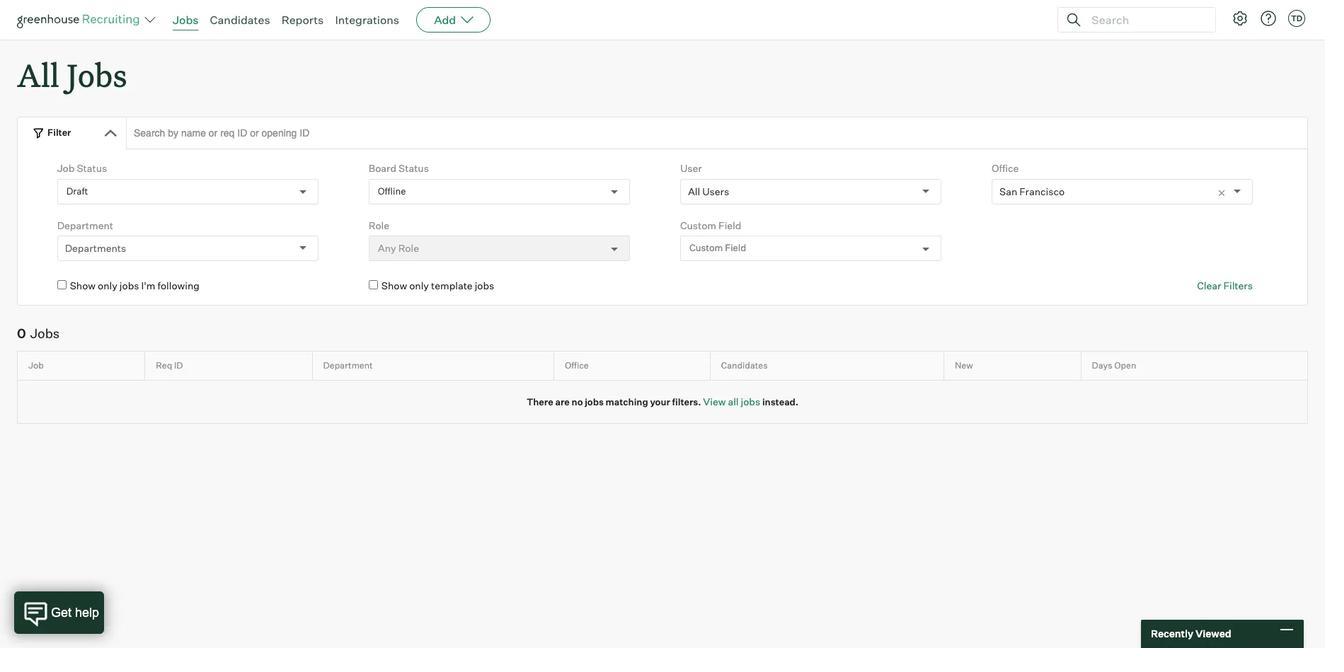 Task type: describe. For each thing, give the bounding box(es) containing it.
req id
[[156, 361, 183, 371]]

open
[[1115, 361, 1137, 371]]

1 vertical spatial field
[[725, 243, 747, 254]]

view
[[703, 396, 726, 408]]

days
[[1092, 361, 1113, 371]]

all jobs
[[17, 54, 127, 96]]

td
[[1292, 13, 1303, 23]]

integrations
[[335, 13, 400, 27]]

0 vertical spatial custom
[[681, 219, 717, 231]]

candidates link
[[210, 13, 270, 27]]

show for show only template jobs
[[382, 280, 407, 292]]

td button
[[1289, 10, 1306, 27]]

matching
[[606, 396, 648, 408]]

jobs right template
[[475, 280, 495, 292]]

jobs for 0 jobs
[[30, 326, 60, 341]]

td button
[[1286, 7, 1309, 30]]

template
[[431, 280, 473, 292]]

days open
[[1092, 361, 1137, 371]]

new
[[955, 361, 974, 371]]

clear filters
[[1198, 280, 1253, 292]]

clear
[[1198, 280, 1222, 292]]

jobs right all
[[741, 396, 761, 408]]

1 vertical spatial custom
[[690, 243, 723, 254]]

departments
[[65, 242, 126, 254]]

all users option
[[688, 185, 730, 197]]

no
[[572, 396, 583, 408]]

0 vertical spatial candidates
[[210, 13, 270, 27]]

only for template
[[409, 280, 429, 292]]

clear value element
[[1217, 180, 1234, 204]]

show only template jobs
[[382, 280, 495, 292]]

1 horizontal spatial office
[[992, 162, 1019, 174]]

0 vertical spatial custom field
[[681, 219, 742, 231]]

integrations link
[[335, 13, 400, 27]]

san francisco
[[1000, 185, 1065, 197]]

san francisco option
[[1000, 185, 1065, 197]]

add button
[[417, 7, 491, 33]]

recently viewed
[[1152, 628, 1232, 640]]

your
[[650, 396, 671, 408]]

francisco
[[1020, 185, 1065, 197]]

show only jobs i'm following
[[70, 280, 200, 292]]

jobs for all jobs
[[67, 54, 127, 96]]

id
[[174, 361, 183, 371]]

all for all jobs
[[17, 54, 59, 96]]

following
[[158, 280, 200, 292]]

offline
[[378, 186, 406, 197]]

recently
[[1152, 628, 1194, 640]]

jobs link
[[173, 13, 199, 27]]

Show only jobs I'm following checkbox
[[57, 281, 66, 290]]

filters.
[[672, 396, 702, 408]]

board
[[369, 162, 397, 174]]

Search by name or req ID or opening ID text field
[[126, 117, 1309, 150]]

board status
[[369, 162, 429, 174]]

configure image
[[1232, 10, 1249, 27]]



Task type: locate. For each thing, give the bounding box(es) containing it.
1 vertical spatial jobs
[[67, 54, 127, 96]]

status
[[77, 162, 107, 174], [399, 162, 429, 174]]

0 vertical spatial job
[[57, 162, 75, 174]]

users
[[703, 185, 730, 197]]

Search text field
[[1089, 10, 1203, 30]]

0 horizontal spatial office
[[565, 361, 589, 371]]

2 horizontal spatial jobs
[[173, 13, 199, 27]]

only
[[98, 280, 117, 292], [409, 280, 429, 292]]

1 horizontal spatial department
[[323, 361, 373, 371]]

view all jobs link
[[703, 396, 761, 408]]

status for board status
[[399, 162, 429, 174]]

1 vertical spatial custom field
[[690, 243, 747, 254]]

jobs right 0
[[30, 326, 60, 341]]

1 horizontal spatial status
[[399, 162, 429, 174]]

jobs left i'm
[[120, 280, 139, 292]]

status up draft
[[77, 162, 107, 174]]

2 vertical spatial jobs
[[30, 326, 60, 341]]

san
[[1000, 185, 1018, 197]]

0 vertical spatial field
[[719, 219, 742, 231]]

req
[[156, 361, 172, 371]]

status right board at the left top of page
[[399, 162, 429, 174]]

0 vertical spatial jobs
[[173, 13, 199, 27]]

0 vertical spatial all
[[17, 54, 59, 96]]

department
[[57, 219, 113, 231], [323, 361, 373, 371]]

show
[[70, 280, 96, 292], [382, 280, 407, 292]]

field
[[719, 219, 742, 231], [725, 243, 747, 254]]

there are no jobs matching your filters. view all jobs instead.
[[527, 396, 799, 408]]

0 horizontal spatial job
[[28, 361, 44, 371]]

show right show only jobs i'm following option
[[70, 280, 96, 292]]

viewed
[[1196, 628, 1232, 640]]

custom field down users
[[690, 243, 747, 254]]

0
[[17, 326, 26, 341]]

are
[[556, 396, 570, 408]]

custom down all users at the right top of the page
[[690, 243, 723, 254]]

job
[[57, 162, 75, 174], [28, 361, 44, 371]]

office
[[992, 162, 1019, 174], [565, 361, 589, 371]]

status for job status
[[77, 162, 107, 174]]

only left template
[[409, 280, 429, 292]]

jobs right no
[[585, 396, 604, 408]]

there
[[527, 396, 554, 408]]

job for job status
[[57, 162, 75, 174]]

custom down the all users option
[[681, 219, 717, 231]]

instead.
[[763, 396, 799, 408]]

0 jobs
[[17, 326, 60, 341]]

2 only from the left
[[409, 280, 429, 292]]

only for jobs
[[98, 280, 117, 292]]

1 only from the left
[[98, 280, 117, 292]]

all
[[728, 396, 739, 408]]

1 horizontal spatial job
[[57, 162, 75, 174]]

office up san
[[992, 162, 1019, 174]]

1 vertical spatial office
[[565, 361, 589, 371]]

0 horizontal spatial all
[[17, 54, 59, 96]]

0 horizontal spatial department
[[57, 219, 113, 231]]

1 vertical spatial job
[[28, 361, 44, 371]]

0 horizontal spatial only
[[98, 280, 117, 292]]

candidates right "jobs" link
[[210, 13, 270, 27]]

filter
[[47, 127, 71, 138]]

role
[[369, 219, 390, 231]]

clear value image
[[1217, 188, 1227, 198]]

jobs
[[173, 13, 199, 27], [67, 54, 127, 96], [30, 326, 60, 341]]

custom field down the all users option
[[681, 219, 742, 231]]

custom
[[681, 219, 717, 231], [690, 243, 723, 254]]

office up no
[[565, 361, 589, 371]]

draft
[[66, 186, 88, 197]]

all users
[[688, 185, 730, 197]]

custom field
[[681, 219, 742, 231], [690, 243, 747, 254]]

greenhouse recruiting image
[[17, 11, 144, 28]]

only down departments
[[98, 280, 117, 292]]

2 status from the left
[[399, 162, 429, 174]]

candidates up all
[[722, 361, 768, 371]]

i'm
[[141, 280, 155, 292]]

candidates
[[210, 13, 270, 27], [722, 361, 768, 371]]

1 vertical spatial candidates
[[722, 361, 768, 371]]

jobs
[[120, 280, 139, 292], [475, 280, 495, 292], [741, 396, 761, 408], [585, 396, 604, 408]]

2 show from the left
[[382, 280, 407, 292]]

show for show only jobs i'm following
[[70, 280, 96, 292]]

jobs inside there are no jobs matching your filters. view all jobs instead.
[[585, 396, 604, 408]]

0 horizontal spatial candidates
[[210, 13, 270, 27]]

1 horizontal spatial only
[[409, 280, 429, 292]]

0 horizontal spatial jobs
[[30, 326, 60, 341]]

0 horizontal spatial show
[[70, 280, 96, 292]]

1 horizontal spatial all
[[688, 185, 701, 197]]

add
[[434, 13, 456, 27]]

show right show only template jobs option
[[382, 280, 407, 292]]

jobs down greenhouse recruiting image
[[67, 54, 127, 96]]

reports
[[282, 13, 324, 27]]

job status
[[57, 162, 107, 174]]

1 show from the left
[[70, 280, 96, 292]]

all up filter
[[17, 54, 59, 96]]

jobs left candidates link
[[173, 13, 199, 27]]

job up draft
[[57, 162, 75, 174]]

1 horizontal spatial show
[[382, 280, 407, 292]]

job down 0 jobs
[[28, 361, 44, 371]]

1 vertical spatial all
[[688, 185, 701, 197]]

0 horizontal spatial status
[[77, 162, 107, 174]]

clear filters link
[[1198, 279, 1253, 293]]

1 horizontal spatial jobs
[[67, 54, 127, 96]]

0 vertical spatial department
[[57, 219, 113, 231]]

1 horizontal spatial candidates
[[722, 361, 768, 371]]

Show only template jobs checkbox
[[369, 281, 378, 290]]

0 vertical spatial office
[[992, 162, 1019, 174]]

all left users
[[688, 185, 701, 197]]

job for job
[[28, 361, 44, 371]]

1 vertical spatial department
[[323, 361, 373, 371]]

1 status from the left
[[77, 162, 107, 174]]

user
[[681, 162, 702, 174]]

all
[[17, 54, 59, 96], [688, 185, 701, 197]]

reports link
[[282, 13, 324, 27]]

all for all users
[[688, 185, 701, 197]]

filters
[[1224, 280, 1253, 292]]



Task type: vqa. For each thing, say whether or not it's contained in the screenshot.
left
no



